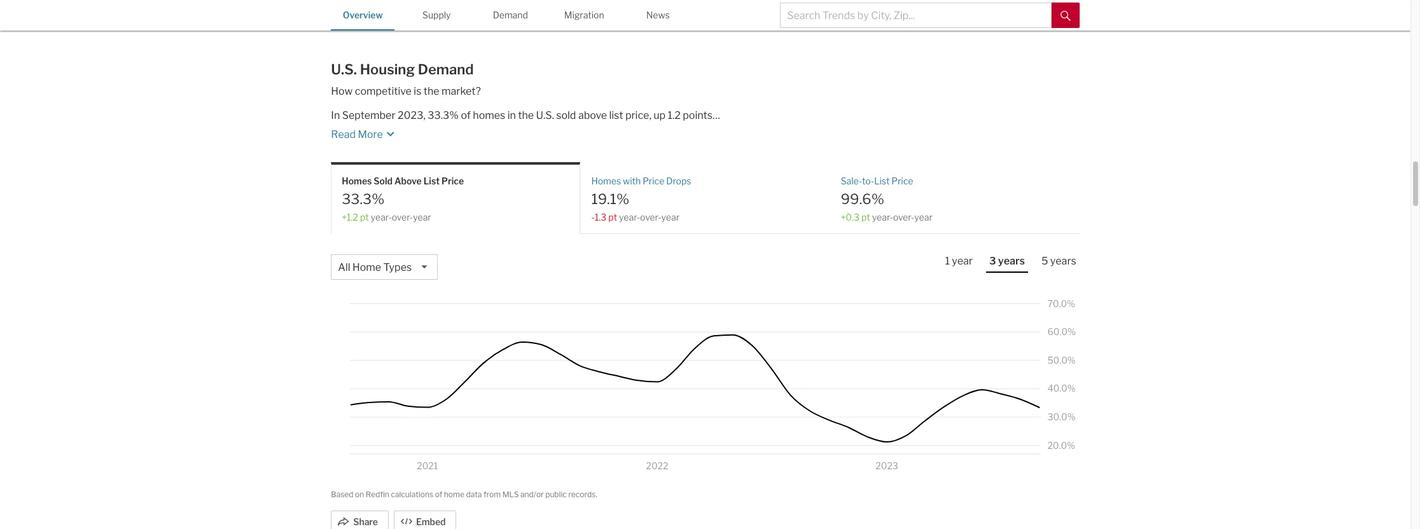 Task type: locate. For each thing, give the bounding box(es) containing it.
price
[[442, 175, 464, 186], [643, 175, 665, 186], [892, 175, 914, 186]]

year- down "99.6%" at the right top
[[872, 212, 893, 223]]

0 horizontal spatial price
[[442, 175, 464, 186]]

1 vertical spatial demand
[[418, 61, 474, 78]]

pt
[[360, 212, 369, 223], [609, 212, 617, 223], [862, 212, 870, 223]]

over- right +0.3
[[893, 212, 915, 223]]

1 horizontal spatial over-
[[640, 212, 662, 223]]

read more link
[[331, 123, 855, 142]]

year- right +1.2 at the top
[[371, 212, 392, 223]]

1 pt from the left
[[360, 212, 369, 223]]

overview
[[343, 10, 383, 20]]

public
[[546, 490, 567, 500]]

over- down above
[[392, 212, 413, 223]]

2 year- from the left
[[619, 212, 640, 223]]

over- inside homes with price drops 19.1% -1.3 pt year-over-year
[[640, 212, 662, 223]]

2 pt from the left
[[609, 212, 617, 223]]

based
[[331, 490, 354, 500]]

year- inside homes with price drops 19.1% -1.3 pt year-over-year
[[619, 212, 640, 223]]

Search Trends by City, Zip... search field
[[780, 3, 1052, 28]]

homes for 33.3%
[[342, 175, 372, 186]]

of left homes
[[461, 109, 471, 121]]

of for 33.3%
[[461, 109, 471, 121]]

33.3% down market?
[[428, 109, 459, 121]]

year- for 19.1%
[[619, 212, 640, 223]]

list inside homes sold above list price 33.3% +1.2 pt year-over-year
[[424, 175, 440, 186]]

2 homes from the left
[[592, 175, 621, 186]]

september
[[342, 109, 396, 121]]

year- down 19.1%
[[619, 212, 640, 223]]

1 price from the left
[[442, 175, 464, 186]]

1.3
[[595, 212, 607, 223]]

records.
[[569, 490, 597, 500]]

is
[[414, 85, 422, 97]]

0 horizontal spatial pt
[[360, 212, 369, 223]]

0 horizontal spatial 33.3%
[[342, 191, 385, 207]]

1 horizontal spatial homes
[[592, 175, 621, 186]]

homes
[[342, 175, 372, 186], [592, 175, 621, 186]]

price right to-
[[892, 175, 914, 186]]

0 horizontal spatial list
[[424, 175, 440, 186]]

of
[[461, 109, 471, 121], [435, 490, 442, 500]]

19.1%
[[592, 191, 630, 207]]

2 horizontal spatial price
[[892, 175, 914, 186]]

the right is
[[424, 85, 440, 97]]

3 pt from the left
[[862, 212, 870, 223]]

migration link
[[553, 0, 616, 29]]

u.s. left sold
[[536, 109, 554, 121]]

homes sold above list price 33.3% +1.2 pt year-over-year
[[342, 175, 464, 223]]

year- inside homes sold above list price 33.3% +1.2 pt year-over-year
[[371, 212, 392, 223]]

over- inside homes sold above list price 33.3% +1.2 pt year-over-year
[[392, 212, 413, 223]]

migration
[[564, 10, 604, 20]]

points
[[683, 109, 713, 121]]

homes inside homes with price drops 19.1% -1.3 pt year-over-year
[[592, 175, 621, 186]]

0 horizontal spatial of
[[435, 490, 442, 500]]

1 years from the left
[[998, 255, 1025, 267]]

over-
[[392, 212, 413, 223], [640, 212, 662, 223], [893, 212, 915, 223]]

housing
[[360, 61, 415, 78]]

how
[[331, 85, 353, 97]]

price inside sale-to-list price 99.6% +0.3 pt year-over-year
[[892, 175, 914, 186]]

overview link
[[331, 0, 395, 29]]

2 horizontal spatial year-
[[872, 212, 893, 223]]

supply
[[423, 10, 451, 20]]

years right 3
[[998, 255, 1025, 267]]

years
[[998, 255, 1025, 267], [1051, 255, 1077, 267]]

3 year- from the left
[[872, 212, 893, 223]]

homes up 19.1%
[[592, 175, 621, 186]]

year- for 33.3%
[[371, 212, 392, 223]]

u.s. up how
[[331, 61, 357, 78]]

2 list from the left
[[874, 175, 890, 186]]

price right above
[[442, 175, 464, 186]]

1 horizontal spatial the
[[518, 109, 534, 121]]

2 horizontal spatial pt
[[862, 212, 870, 223]]

1 horizontal spatial list
[[874, 175, 890, 186]]

1 horizontal spatial price
[[643, 175, 665, 186]]

1
[[945, 255, 950, 267]]

of left home
[[435, 490, 442, 500]]

1 horizontal spatial demand
[[493, 10, 528, 20]]

3 over- from the left
[[893, 212, 915, 223]]

read more
[[331, 128, 383, 140]]

3
[[990, 255, 996, 267]]

2 years from the left
[[1051, 255, 1077, 267]]

1 horizontal spatial year-
[[619, 212, 640, 223]]

over- inside sale-to-list price 99.6% +0.3 pt year-over-year
[[893, 212, 915, 223]]

0 horizontal spatial homes
[[342, 175, 372, 186]]

pt inside homes with price drops 19.1% -1.3 pt year-over-year
[[609, 212, 617, 223]]

the right in
[[518, 109, 534, 121]]

1 horizontal spatial pt
[[609, 212, 617, 223]]

5 years
[[1042, 255, 1077, 267]]

0 vertical spatial demand
[[493, 10, 528, 20]]

all
[[338, 262, 350, 274]]

in
[[508, 109, 516, 121]]

all home types
[[338, 262, 412, 274]]

0 horizontal spatial the
[[424, 85, 440, 97]]

1 over- from the left
[[392, 212, 413, 223]]

2 horizontal spatial over-
[[893, 212, 915, 223]]

list right above
[[424, 175, 440, 186]]

2 over- from the left
[[640, 212, 662, 223]]

…
[[713, 109, 720, 121]]

homes left sold
[[342, 175, 372, 186]]

over- for 33.3%
[[392, 212, 413, 223]]

-
[[592, 212, 595, 223]]

and/or
[[521, 490, 544, 500]]

1 year- from the left
[[371, 212, 392, 223]]

0 horizontal spatial years
[[998, 255, 1025, 267]]

homes
[[473, 109, 505, 121]]

1 horizontal spatial 33.3%
[[428, 109, 459, 121]]

pt inside homes sold above list price 33.3% +1.2 pt year-over-year
[[360, 212, 369, 223]]

competitive
[[355, 85, 412, 97]]

1 horizontal spatial u.s.
[[536, 109, 554, 121]]

1 year button
[[942, 255, 976, 272]]

year inside sale-to-list price 99.6% +0.3 pt year-over-year
[[915, 212, 933, 223]]

list up "99.6%" at the right top
[[874, 175, 890, 186]]

0 vertical spatial u.s.
[[331, 61, 357, 78]]

data
[[466, 490, 482, 500]]

pt right +0.3
[[862, 212, 870, 223]]

year
[[413, 212, 431, 223], [662, 212, 680, 223], [915, 212, 933, 223], [952, 255, 973, 267]]

3 price from the left
[[892, 175, 914, 186]]

price,
[[626, 109, 652, 121]]

0 horizontal spatial over-
[[392, 212, 413, 223]]

price right "with"
[[643, 175, 665, 186]]

embed button
[[394, 511, 457, 530]]

pt right +1.2 at the top
[[360, 212, 369, 223]]

types
[[383, 262, 412, 274]]

over- down "with"
[[640, 212, 662, 223]]

news
[[646, 10, 670, 20]]

year-
[[371, 212, 392, 223], [619, 212, 640, 223], [872, 212, 893, 223]]

year inside homes sold above list price 33.3% +1.2 pt year-over-year
[[413, 212, 431, 223]]

1 horizontal spatial of
[[461, 109, 471, 121]]

0 vertical spatial the
[[424, 85, 440, 97]]

homes inside homes sold above list price 33.3% +1.2 pt year-over-year
[[342, 175, 372, 186]]

the
[[424, 85, 440, 97], [518, 109, 534, 121]]

list
[[609, 109, 623, 121]]

mls
[[503, 490, 519, 500]]

1 vertical spatial of
[[435, 490, 442, 500]]

demand
[[493, 10, 528, 20], [418, 61, 474, 78]]

home
[[444, 490, 465, 500]]

1 list from the left
[[424, 175, 440, 186]]

list inside sale-to-list price 99.6% +0.3 pt year-over-year
[[874, 175, 890, 186]]

2 price from the left
[[643, 175, 665, 186]]

home
[[353, 262, 381, 274]]

up
[[654, 109, 666, 121]]

1 homes from the left
[[342, 175, 372, 186]]

sold
[[374, 175, 393, 186]]

1 vertical spatial u.s.
[[536, 109, 554, 121]]

0 vertical spatial of
[[461, 109, 471, 121]]

years right "5"
[[1051, 255, 1077, 267]]

pt right 1.3 in the top left of the page
[[609, 212, 617, 223]]

33.3%
[[428, 109, 459, 121], [342, 191, 385, 207]]

33.3% up +1.2 at the top
[[342, 191, 385, 207]]

0 horizontal spatial demand
[[418, 61, 474, 78]]

from
[[484, 490, 501, 500]]

u.s.
[[331, 61, 357, 78], [536, 109, 554, 121]]

1 vertical spatial 33.3%
[[342, 191, 385, 207]]

0 horizontal spatial year-
[[371, 212, 392, 223]]

years for 3 years
[[998, 255, 1025, 267]]

1 vertical spatial the
[[518, 109, 534, 121]]

1 horizontal spatial years
[[1051, 255, 1077, 267]]

list
[[424, 175, 440, 186], [874, 175, 890, 186]]



Task type: vqa. For each thing, say whether or not it's contained in the screenshot.
"code"
no



Task type: describe. For each thing, give the bounding box(es) containing it.
calculations
[[391, 490, 433, 500]]

on
[[355, 490, 364, 500]]

sale-
[[841, 175, 862, 186]]

in september 2023, 33.3% of homes in the u.s. sold above list price, up 1.2 points …
[[331, 109, 720, 121]]

years for 5 years
[[1051, 255, 1077, 267]]

year inside homes with price drops 19.1% -1.3 pt year-over-year
[[662, 212, 680, 223]]

+0.3
[[841, 212, 860, 223]]

pt inside sale-to-list price 99.6% +0.3 pt year-over-year
[[862, 212, 870, 223]]

market?
[[442, 85, 481, 97]]

price inside homes sold above list price 33.3% +1.2 pt year-over-year
[[442, 175, 464, 186]]

sale-to-list price 99.6% +0.3 pt year-over-year
[[841, 175, 933, 223]]

in
[[331, 109, 340, 121]]

share button
[[331, 511, 389, 530]]

2023,
[[398, 109, 426, 121]]

redfin
[[366, 490, 389, 500]]

submit search image
[[1061, 11, 1071, 21]]

5
[[1042, 255, 1048, 267]]

with
[[623, 175, 641, 186]]

homes for 19.1%
[[592, 175, 621, 186]]

sold
[[556, 109, 576, 121]]

year inside button
[[952, 255, 973, 267]]

to-
[[862, 175, 874, 186]]

3 years
[[990, 255, 1025, 267]]

how competitive is the market?
[[331, 85, 481, 97]]

5 years button
[[1039, 255, 1080, 272]]

99.6%
[[841, 191, 885, 207]]

pt for 33.3%
[[360, 212, 369, 223]]

above
[[578, 109, 607, 121]]

3 years button
[[986, 255, 1028, 273]]

pt for -
[[609, 212, 617, 223]]

news link
[[626, 0, 690, 29]]

1.2
[[668, 109, 681, 121]]

33.3% inside homes sold above list price 33.3% +1.2 pt year-over-year
[[342, 191, 385, 207]]

more
[[358, 128, 383, 140]]

homes with price drops 19.1% -1.3 pt year-over-year
[[592, 175, 691, 223]]

demand link
[[479, 0, 542, 29]]

over- for 19.1%
[[640, 212, 662, 223]]

+1.2
[[342, 212, 358, 223]]

0 vertical spatial 33.3%
[[428, 109, 459, 121]]

read
[[331, 128, 356, 140]]

drops
[[667, 175, 691, 186]]

0 horizontal spatial u.s.
[[331, 61, 357, 78]]

share
[[353, 517, 378, 527]]

of for calculations
[[435, 490, 442, 500]]

embed
[[416, 517, 446, 527]]

1 year
[[945, 255, 973, 267]]

u.s. housing demand
[[331, 61, 474, 78]]

supply link
[[405, 0, 469, 29]]

price inside homes with price drops 19.1% -1.3 pt year-over-year
[[643, 175, 665, 186]]

based on redfin calculations of home data from mls and/or public records.
[[331, 490, 597, 500]]

year- inside sale-to-list price 99.6% +0.3 pt year-over-year
[[872, 212, 893, 223]]

above
[[395, 175, 422, 186]]



